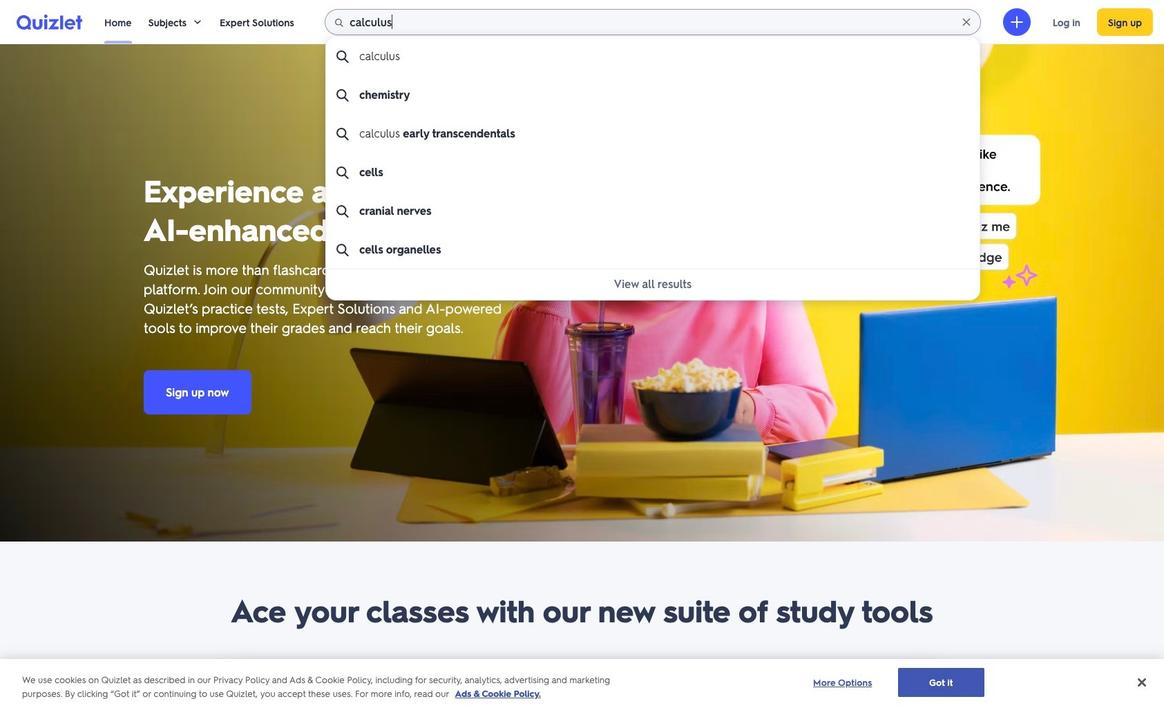 Task type: describe. For each thing, give the bounding box(es) containing it.
Search field
[[325, 9, 980, 301]]

list box inside search list box
[[326, 37, 980, 269]]

privacy alert dialog
[[0, 659, 1164, 708]]

search list box
[[325, 36, 980, 301]]

close x image
[[961, 16, 972, 27]]

caret down image
[[192, 16, 203, 27]]



Task type: vqa. For each thing, say whether or not it's contained in the screenshot.
Search list box
yes



Task type: locate. For each thing, give the bounding box(es) containing it.
search image
[[334, 17, 345, 28], [334, 48, 351, 65], [334, 87, 351, 104], [334, 126, 351, 142], [334, 164, 351, 181], [334, 242, 351, 258]]

None search field
[[325, 9, 981, 301]]

quizlet image
[[17, 14, 82, 30], [17, 15, 82, 30]]

2 quizlet image from the top
[[17, 15, 82, 30]]

create image
[[1009, 13, 1025, 30]]

Search text field
[[350, 9, 977, 35]]

search image
[[334, 203, 351, 220]]

1 quizlet image from the top
[[17, 14, 82, 30]]

list box
[[326, 37, 980, 269]]



